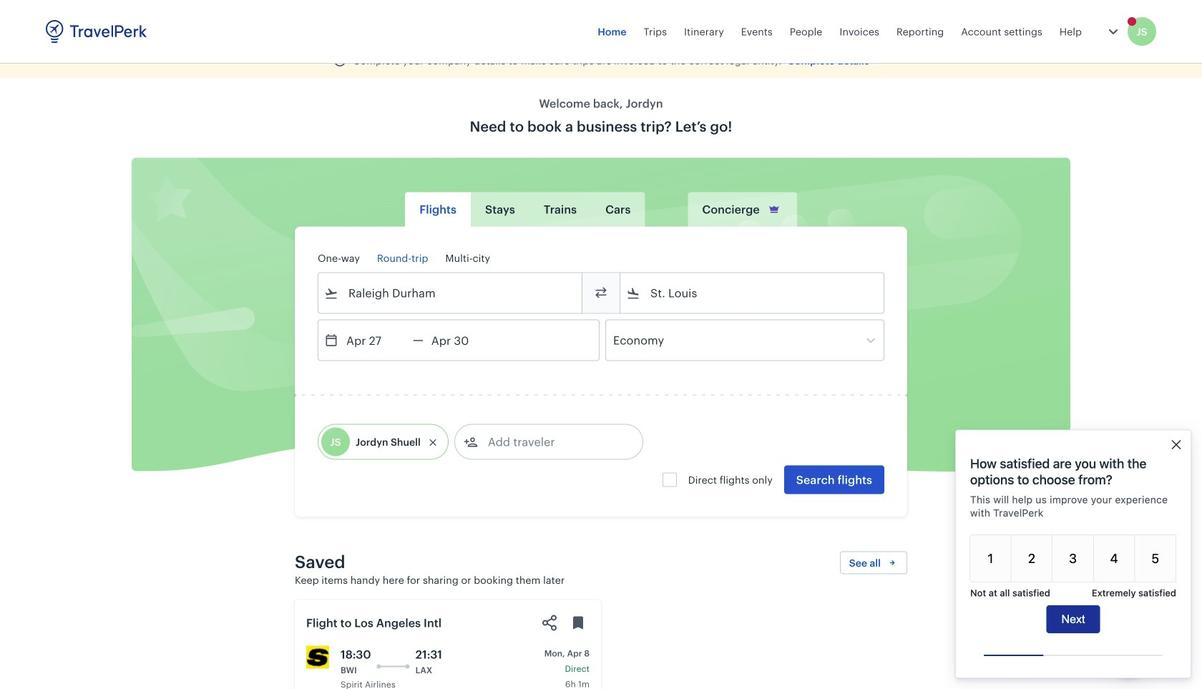 Task type: describe. For each thing, give the bounding box(es) containing it.
From search field
[[339, 282, 563, 305]]

To search field
[[641, 282, 865, 305]]



Task type: locate. For each thing, give the bounding box(es) containing it.
spirit airlines image
[[306, 646, 329, 669]]

Add traveler search field
[[478, 430, 627, 453]]

Depart text field
[[339, 320, 413, 360]]

Return text field
[[424, 320, 498, 360]]



Task type: vqa. For each thing, say whether or not it's contained in the screenshot.
the Add first traveler Search Box
no



